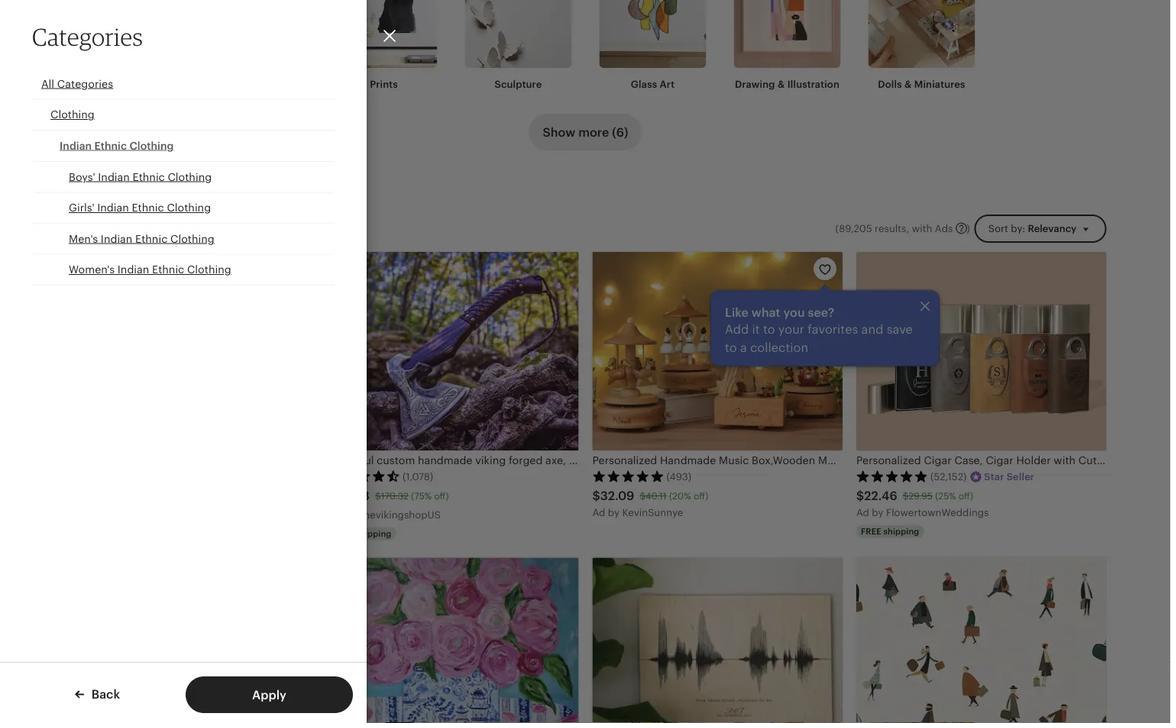 Task type: vqa. For each thing, say whether or not it's contained in the screenshot.
Similar at the bottom left of page
no



Task type: locate. For each thing, give the bounding box(es) containing it.
0 vertical spatial all
[[41, 78, 54, 90]]

ethnic down the men's indian ethnic clothing button
[[152, 264, 184, 276]]

a inside $ 32.09 $ 40.11 (20% off) a d by kevinsunnye
[[593, 507, 600, 519]]

shipping for a d
[[884, 527, 920, 537]]

see?
[[808, 306, 835, 319]]

ethnic for men's
[[135, 233, 168, 245]]

free shipping for a d
[[861, 527, 920, 537]]

ethnic up girls' indian ethnic clothing
[[133, 171, 165, 183]]

to
[[764, 322, 776, 336], [725, 341, 737, 355]]

off) for 22.46
[[959, 491, 974, 502]]

1 horizontal spatial all
[[92, 223, 105, 234]]

4.5 out of 5 stars image
[[329, 470, 401, 483]]

a
[[741, 341, 747, 355], [593, 507, 600, 519], [857, 507, 864, 519]]

off) right (75%
[[434, 491, 449, 502]]

shipping down $ 22.46 $ 29.95 (25% off) a d by flowertownweddings
[[884, 527, 920, 537]]

d for 32.09
[[599, 507, 606, 519]]

art
[[660, 78, 675, 90]]

3 off) from the left
[[959, 491, 974, 502]]

0 horizontal spatial a
[[593, 507, 600, 519]]

ethnic up men's indian ethnic clothing
[[132, 202, 164, 214]]

categories inside button
[[57, 78, 113, 90]]

by
[[608, 507, 620, 519], [872, 507, 884, 519], [344, 509, 356, 521]]

ethnic up "women's indian ethnic clothing"
[[135, 233, 168, 245]]

2 horizontal spatial off)
[[959, 491, 974, 502]]

0 horizontal spatial free shipping
[[333, 529, 392, 539]]

a inside $ 22.46 $ 29.95 (25% off) a d by flowertownweddings
[[857, 507, 864, 519]]

clothing for girls' indian ethnic clothing
[[167, 202, 211, 214]]

glass art
[[631, 78, 675, 90]]

and
[[862, 322, 884, 336]]

indian inside button
[[97, 202, 129, 214]]

categories up all categories
[[32, 22, 143, 51]]

free shipping down 22.46
[[861, 527, 920, 537]]

off) inside $ 32.09 $ 40.11 (20% off) a d by kevinsunnye
[[694, 491, 709, 502]]

by down 32.09
[[608, 507, 620, 519]]

1 horizontal spatial d
[[863, 507, 870, 519]]

& for miniatures
[[905, 78, 912, 90]]

0 horizontal spatial all
[[41, 78, 54, 90]]

clothing down the "indian ethnic clothing" 'button'
[[168, 171, 212, 183]]

clothing down the men's indian ethnic clothing button
[[187, 264, 231, 276]]

men's indian ethnic clothing button
[[32, 224, 335, 255]]

( 89,205 results,
[[836, 223, 910, 234]]

all filters button
[[65, 215, 148, 243]]

2 5 out of 5 stars image from the left
[[593, 470, 665, 483]]

1 d from the left
[[599, 507, 606, 519]]

ethnic inside button
[[132, 202, 164, 214]]

free down 42.58
[[333, 529, 354, 539]]

1 horizontal spatial shipping
[[884, 527, 920, 537]]

0 horizontal spatial &
[[778, 78, 785, 90]]

1 vertical spatial categories
[[57, 78, 113, 90]]

0 horizontal spatial d
[[599, 507, 606, 519]]

boys' indian ethnic clothing button
[[32, 162, 335, 193]]

(75%
[[411, 491, 432, 502]]

women's indian ethnic clothing button
[[32, 255, 335, 286]]

$ right 22.46
[[903, 491, 909, 502]]

peonies in blue and white ginger jar, floral still life, pink peonies,fine art print, "frances" by carolyn shultz image
[[329, 558, 579, 724]]

to down add
[[725, 341, 737, 355]]

ads
[[935, 223, 953, 234]]

clothing down boys' indian ethnic clothing button
[[167, 202, 211, 214]]

0 horizontal spatial off)
[[434, 491, 449, 502]]

0 horizontal spatial shipping
[[356, 529, 392, 539]]

clothing down "girls' indian ethnic clothing" button
[[170, 233, 215, 245]]

indian for men's
[[101, 233, 133, 245]]

sculpture
[[495, 78, 542, 90]]

by down 22.46
[[872, 507, 884, 519]]

$ 32.09 $ 40.11 (20% off) a d by kevinsunnye
[[593, 489, 709, 519]]

men's
[[69, 233, 98, 245]]

1 vertical spatial all
[[92, 223, 105, 234]]

indian up boys' at the left of page
[[60, 140, 92, 152]]

clothing up boys' indian ethnic clothing
[[129, 140, 174, 152]]

d down 32.09
[[599, 507, 606, 519]]

free for a d
[[861, 527, 882, 537]]

indian ethnic clothing button
[[32, 131, 335, 162]]

(20%
[[670, 491, 692, 502]]

off) right (25% on the right bottom of page
[[959, 491, 974, 502]]

apply
[[252, 689, 287, 702]]

1 horizontal spatial free
[[861, 527, 882, 537]]

categories up indian ethnic clothing on the left of page
[[57, 78, 113, 90]]

d down 22.46
[[863, 507, 870, 519]]

170.32
[[381, 491, 409, 502]]

(1,078)
[[403, 472, 433, 483]]

free down 22.46
[[861, 527, 882, 537]]

off) inside $ 22.46 $ 29.95 (25% off) a d by flowertownweddings
[[959, 491, 974, 502]]

(493)
[[667, 472, 692, 483]]

1 horizontal spatial a
[[741, 341, 747, 355]]

women's
[[69, 264, 115, 276]]

1 vertical spatial to
[[725, 341, 737, 355]]

d
[[599, 507, 606, 519], [863, 507, 870, 519]]

all categories
[[41, 78, 113, 90]]

$ left the 40.11
[[593, 489, 601, 503]]

a inside 'like what you see? add it to your favorites and save to a collection'
[[741, 341, 747, 355]]

2 & from the left
[[905, 78, 912, 90]]

indian right men's
[[101, 233, 133, 245]]

drawing & illustration
[[735, 78, 840, 90]]

prints
[[370, 78, 398, 90]]

2 horizontal spatial a
[[857, 507, 864, 519]]

all
[[41, 78, 54, 90], [92, 223, 105, 234]]

the station print image
[[857, 558, 1107, 724]]

off)
[[434, 491, 449, 502], [694, 491, 709, 502], [959, 491, 974, 502]]

0 horizontal spatial 5 out of 5 stars image
[[65, 470, 136, 483]]

ethnic
[[94, 140, 127, 152], [133, 171, 165, 183], [132, 202, 164, 214], [135, 233, 168, 245], [152, 264, 184, 276]]

1 horizontal spatial 5 out of 5 stars image
[[593, 470, 665, 483]]

1 5 out of 5 stars image from the left
[[65, 470, 136, 483]]

&
[[778, 78, 785, 90], [905, 78, 912, 90]]

shipping down by thevikingshopus at bottom
[[356, 529, 392, 539]]

1 off) from the left
[[434, 491, 449, 502]]

1 horizontal spatial by
[[608, 507, 620, 519]]

by down 42.58
[[344, 509, 356, 521]]

40.11
[[646, 491, 667, 502]]

ethnic for boys'
[[133, 171, 165, 183]]

clothing
[[50, 109, 95, 121], [129, 140, 174, 152], [168, 171, 212, 183], [167, 202, 211, 214], [170, 233, 215, 245], [187, 264, 231, 276]]

indian down men's indian ethnic clothing
[[118, 264, 149, 276]]

0 horizontal spatial to
[[725, 341, 737, 355]]

2 off) from the left
[[694, 491, 709, 502]]

$ up by thevikingshopus at bottom
[[375, 491, 381, 502]]

to right it
[[764, 322, 776, 336]]

off) inside the 42.58 $ 170.32 (75% off)
[[434, 491, 449, 502]]

$
[[593, 489, 601, 503], [857, 489, 865, 503], [375, 491, 381, 502], [640, 491, 646, 502], [903, 491, 909, 502]]

)
[[967, 223, 971, 234]]

& right 'drawing'
[[778, 78, 785, 90]]

1 horizontal spatial &
[[905, 78, 912, 90]]

smaller xs image
[[819, 264, 832, 277]]

5 out of 5 stars image
[[65, 470, 136, 483], [593, 470, 665, 483], [857, 470, 929, 483]]

off) for 32.09
[[694, 491, 709, 502]]

2 d from the left
[[863, 507, 870, 519]]

1 & from the left
[[778, 78, 785, 90]]

clothing inside button
[[167, 202, 211, 214]]

clothing down all categories
[[50, 109, 95, 121]]

indian for women's
[[118, 264, 149, 276]]

free shipping
[[861, 527, 920, 537], [333, 529, 392, 539]]

a for 22.46
[[857, 507, 864, 519]]

free shipping down by thevikingshopus at bottom
[[333, 529, 392, 539]]

ethnic inside 'button'
[[94, 140, 127, 152]]

flowertownweddings
[[887, 507, 989, 519]]

thevikingshopus
[[358, 509, 441, 521]]

1 horizontal spatial off)
[[694, 491, 709, 502]]

2 horizontal spatial 5 out of 5 stars image
[[857, 470, 929, 483]]

ethnic up boys' at the left of page
[[94, 140, 127, 152]]

star
[[985, 472, 1005, 483]]

indian
[[60, 140, 92, 152], [98, 171, 130, 183], [97, 202, 129, 214], [101, 233, 133, 245], [118, 264, 149, 276]]

indian inside 'button'
[[60, 140, 92, 152]]

all inside search filters dialog
[[41, 78, 54, 90]]

1 horizontal spatial to
[[764, 322, 776, 336]]

by inside $ 32.09 $ 40.11 (20% off) a d by kevinsunnye
[[608, 507, 620, 519]]

shipping
[[884, 527, 920, 537], [356, 529, 392, 539]]

free
[[861, 527, 882, 537], [333, 529, 354, 539]]

0 horizontal spatial by
[[344, 509, 356, 521]]

search filters dialog
[[0, 0, 1172, 724]]

custom royal portrait from photo, renaissance portrait, historical portrait, royal portrait, human portrait, custom men women portrait image
[[65, 252, 315, 451]]

categories
[[32, 22, 143, 51], [57, 78, 113, 90]]

clothing for boys' indian ethnic clothing
[[168, 171, 212, 183]]

(
[[836, 223, 839, 234]]

by inside $ 22.46 $ 29.95 (25% off) a d by flowertownweddings
[[872, 507, 884, 519]]

all for all filters
[[92, 223, 105, 234]]

(52,152)
[[931, 472, 967, 483]]

indian down indian ethnic clothing on the left of page
[[98, 171, 130, 183]]

& right dolls
[[905, 78, 912, 90]]

results,
[[875, 223, 910, 234]]

boys'
[[69, 171, 95, 183]]

0 vertical spatial to
[[764, 322, 776, 336]]

indian up all filters
[[97, 202, 129, 214]]

d inside $ 22.46 $ 29.95 (25% off) a d by flowertownweddings
[[863, 507, 870, 519]]

clothing inside button
[[50, 109, 95, 121]]

1 horizontal spatial free shipping
[[861, 527, 920, 537]]

black cat print painting print cat lover gift cat decor cat art decor wall art home decor cat lover gift unframed select your print image
[[65, 558, 315, 724]]

dolls & miniatures
[[878, 78, 966, 90]]

$ 22.46 $ 29.95 (25% off) a d by flowertownweddings
[[857, 489, 989, 519]]

3 5 out of 5 stars image from the left
[[857, 470, 929, 483]]

d inside $ 32.09 $ 40.11 (20% off) a d by kevinsunnye
[[599, 507, 606, 519]]

indian for boys'
[[98, 171, 130, 183]]

0 horizontal spatial free
[[333, 529, 354, 539]]

2 horizontal spatial by
[[872, 507, 884, 519]]

all filters
[[92, 223, 136, 234]]

off) right (20%
[[694, 491, 709, 502]]

free shipping for by thevikingshopus
[[333, 529, 392, 539]]



Task type: describe. For each thing, give the bounding box(es) containing it.
favorites
[[808, 322, 859, 336]]

by for 32.09
[[608, 507, 620, 519]]

clothing for men's indian ethnic clothing
[[170, 233, 215, 245]]

$ left 29.95
[[857, 489, 865, 503]]

5 out of 5 stars image for 22.46
[[857, 470, 929, 483]]

$ up kevinsunnye
[[640, 491, 646, 502]]

drawing & illustration link
[[734, 0, 841, 91]]

32.09
[[601, 489, 635, 503]]

d for 22.46
[[863, 507, 870, 519]]

personalized handmade music box,wooden music box,wooden horse musical carousel,vintage music box,heirloom carousel,baby boy girl shower gift image
[[593, 252, 843, 451]]

clothing button
[[32, 100, 335, 131]]

filters
[[107, 223, 136, 234]]

89,205
[[840, 223, 873, 234]]

kevinsunnye
[[622, 507, 684, 519]]

5 out of 5 stars image for 32.09
[[593, 470, 665, 483]]

it
[[753, 322, 760, 336]]

$ inside the 42.58 $ 170.32 (75% off)
[[375, 491, 381, 502]]

back
[[89, 688, 120, 702]]

drawing
[[735, 78, 776, 90]]

with ads
[[912, 223, 953, 234]]

ethnic for girls'
[[132, 202, 164, 214]]

like
[[725, 306, 749, 319]]

all for all categories
[[41, 78, 54, 90]]

5th anniversary gift for him | soundwave art | wood anniversary | voice recording gift image
[[593, 558, 843, 724]]

a for 32.09
[[593, 507, 600, 519]]

star seller
[[985, 472, 1035, 483]]

& for illustration
[[778, 78, 785, 90]]

apply button
[[186, 677, 353, 714]]

(25%
[[936, 491, 957, 502]]

42.58
[[336, 489, 370, 503]]

beautiful custom handmade viking forged axe, groomsmen gift , birthday gift, collectibles axe , gift for him , anniversary gift for husband image
[[329, 252, 579, 451]]

dolls
[[878, 78, 903, 90]]

by thevikingshopus
[[344, 509, 441, 521]]

29.95
[[909, 491, 933, 502]]

with
[[912, 223, 933, 234]]

0 vertical spatial categories
[[32, 22, 143, 51]]

sculpture link
[[465, 0, 572, 91]]

your
[[779, 322, 805, 336]]

ethnic for women's
[[152, 264, 184, 276]]

you
[[784, 306, 805, 319]]

collection
[[751, 341, 809, 355]]

miniatures
[[915, 78, 966, 90]]

glass art link
[[600, 0, 707, 91]]

all categories button
[[32, 69, 335, 100]]

girls' indian ethnic clothing
[[69, 202, 211, 214]]

clothing inside 'button'
[[129, 140, 174, 152]]

save
[[887, 322, 913, 336]]

by for 22.46
[[872, 507, 884, 519]]

indian for girls'
[[97, 202, 129, 214]]

free for by thevikingshopus
[[333, 529, 354, 539]]

prints link
[[331, 0, 438, 91]]

22.46
[[865, 489, 898, 503]]

women's indian ethnic clothing
[[69, 264, 231, 276]]

personalized cigar case, cigar holder with cutter, groomsmen cigar case, gift for him, groomsmen gifts, cigar travel case, gift for husband image
[[857, 252, 1107, 451]]

illustration
[[788, 78, 840, 90]]

42.58 $ 170.32 (75% off)
[[336, 489, 449, 503]]

glass
[[631, 78, 658, 90]]

like what you see? add it to your favorites and save to a collection
[[725, 306, 913, 355]]

boys' indian ethnic clothing
[[69, 171, 212, 183]]

back link
[[75, 686, 120, 704]]

seller
[[1007, 472, 1035, 483]]

add
[[725, 322, 749, 336]]

indian ethnic clothing
[[60, 140, 174, 152]]

dolls & miniatures link
[[869, 0, 976, 91]]

men's indian ethnic clothing
[[69, 233, 215, 245]]

shipping for by thevikingshopus
[[356, 529, 392, 539]]

girls'
[[69, 202, 94, 214]]

clothing for women's indian ethnic clothing
[[187, 264, 231, 276]]

girls' indian ethnic clothing button
[[32, 193, 335, 224]]

what
[[752, 306, 781, 319]]



